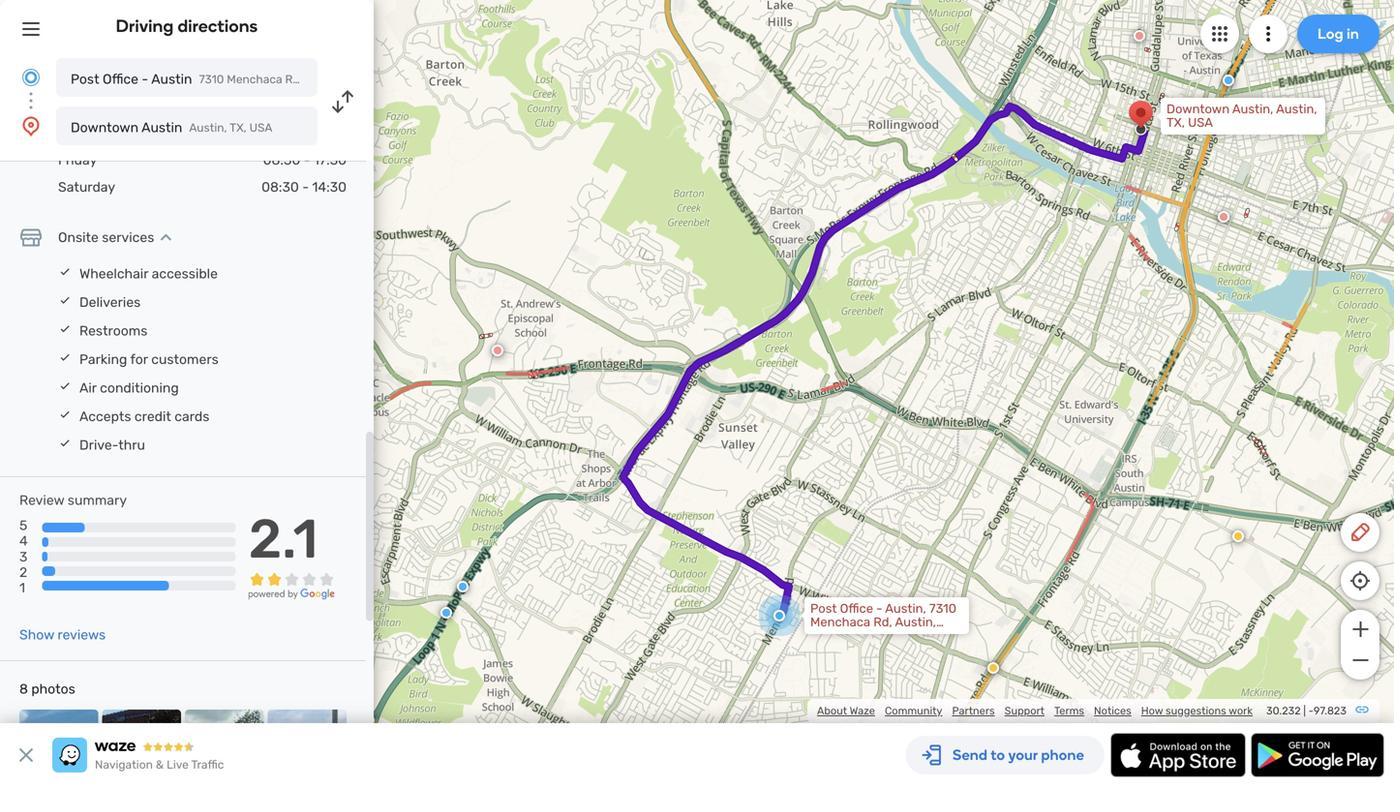 Task type: vqa. For each thing, say whether or not it's contained in the screenshot.
pencil icon
yes



Task type: describe. For each thing, give the bounding box(es) containing it.
wheelchair accessible
[[79, 266, 218, 282]]

support link
[[1005, 704, 1045, 718]]

cards
[[175, 409, 210, 425]]

checkmark image for restrooms
[[58, 322, 72, 336]]

austin inside button
[[151, 71, 192, 87]]

post office - austin button
[[56, 58, 318, 97]]

0 vertical spatial police image
[[1223, 75, 1235, 86]]

drive-
[[79, 437, 118, 453]]

friday
[[58, 152, 97, 168]]

office for austin,
[[840, 601, 873, 616]]

traffic
[[191, 758, 224, 772]]

97.823
[[1314, 704, 1347, 718]]

thru
[[118, 437, 145, 453]]

navigation
[[95, 758, 153, 772]]

about
[[817, 704, 847, 718]]

customers
[[151, 352, 219, 367]]

8
[[19, 681, 28, 697]]

directions
[[178, 15, 258, 36]]

1
[[19, 580, 25, 596]]

store image
[[19, 226, 43, 249]]

usa for austin
[[249, 121, 272, 135]]

hazard image
[[1233, 531, 1244, 542]]

drive-thru
[[79, 437, 145, 453]]

downtown for austin
[[71, 120, 139, 136]]

accessible
[[152, 266, 218, 282]]

location image
[[19, 114, 43, 138]]

driving directions
[[116, 15, 258, 36]]

credit
[[135, 409, 171, 425]]

image 2 of post office - austin, austin image
[[102, 710, 181, 787]]

1 horizontal spatial road closed image
[[1218, 211, 1230, 223]]

3
[[19, 549, 28, 565]]

2
[[19, 564, 27, 580]]

image 4 of post office - austin, austin image
[[268, 710, 347, 787]]

- for post office - austin, 7310 menchaca rd, austin, texas, united states
[[877, 601, 883, 616]]

about waze community partners support terms notices how suggestions work
[[817, 704, 1253, 718]]

navigation & live traffic
[[95, 758, 224, 772]]

united
[[850, 628, 889, 643]]

parking
[[79, 352, 127, 367]]

photos
[[31, 681, 75, 697]]

checkmark image for drive-thru
[[58, 436, 72, 450]]

hazard image
[[988, 662, 999, 674]]

texas,
[[810, 628, 847, 643]]

4
[[19, 533, 28, 549]]

08:30 for 08:30 - 14:30
[[262, 179, 299, 195]]

waze
[[850, 704, 875, 718]]

5
[[19, 518, 27, 534]]

downtown for austin,
[[1167, 102, 1230, 117]]

08:30 - 14:30
[[262, 179, 347, 195]]

image 1 of post office - austin, austin image
[[19, 710, 98, 787]]

0 vertical spatial road closed image
[[1134, 30, 1146, 42]]

menchaca
[[810, 615, 871, 630]]

notices link
[[1094, 704, 1132, 718]]

states
[[892, 628, 930, 643]]

restrooms
[[79, 323, 148, 339]]

zoom out image
[[1348, 649, 1373, 672]]

community
[[885, 704, 943, 718]]

tx, for austin
[[230, 121, 247, 135]]

x image
[[15, 744, 38, 767]]

- left 17:30
[[304, 152, 310, 168]]

how suggestions work link
[[1141, 704, 1253, 718]]

parking for customers
[[79, 352, 219, 367]]

deliveries
[[79, 294, 141, 310]]

post for post office - austin, 7310 menchaca rd, austin, texas, united states
[[810, 601, 837, 616]]

review summary
[[19, 492, 127, 508]]

checkmark image for wheelchair accessible
[[58, 265, 72, 278]]

office for austin
[[103, 71, 138, 87]]

downtown austin austin, tx, usa
[[71, 120, 272, 136]]

summary
[[68, 492, 127, 508]]

08:30 - 17:30
[[263, 152, 347, 168]]

8 photos
[[19, 681, 75, 697]]

|
[[1304, 704, 1306, 718]]

usa for austin,
[[1188, 115, 1213, 130]]

saturday
[[58, 179, 115, 195]]



Task type: locate. For each thing, give the bounding box(es) containing it.
1 vertical spatial police image
[[363, 715, 375, 726]]

driving
[[116, 15, 174, 36]]

- for post office - austin
[[142, 71, 148, 87]]

post for post office - austin
[[71, 71, 99, 87]]

checkmark image left accepts
[[58, 408, 72, 421]]

0 vertical spatial office
[[103, 71, 138, 87]]

post right the current location image
[[71, 71, 99, 87]]

1 horizontal spatial tx,
[[1167, 115, 1185, 130]]

downtown
[[1167, 102, 1230, 117], [71, 120, 139, 136]]

usa inside downtown austin, austin, tx, usa
[[1188, 115, 1213, 130]]

5 4 3 2 1
[[19, 518, 28, 596]]

tx, inside downtown austin, austin, tx, usa
[[1167, 115, 1185, 130]]

0 horizontal spatial post
[[71, 71, 99, 87]]

- down driving
[[142, 71, 148, 87]]

1 horizontal spatial post
[[810, 601, 837, 616]]

0 horizontal spatial road closed image
[[1134, 30, 1146, 42]]

chevron up image
[[154, 230, 178, 245]]

0 vertical spatial checkmark image
[[58, 265, 72, 278]]

- left 14:30
[[302, 179, 309, 195]]

checkmark image
[[58, 293, 72, 307], [58, 322, 72, 336], [58, 351, 72, 364], [58, 436, 72, 450]]

08:30
[[263, 152, 300, 168], [262, 179, 299, 195]]

post office - austin
[[71, 71, 192, 87]]

1 horizontal spatial downtown
[[1167, 102, 1230, 117]]

office inside button
[[103, 71, 138, 87]]

17:30
[[314, 152, 347, 168]]

checkmark image for deliveries
[[58, 293, 72, 307]]

show
[[19, 627, 54, 643]]

usa inside downtown austin austin, tx, usa
[[249, 121, 272, 135]]

checkmark image for air conditioning
[[58, 379, 72, 393]]

current location image
[[19, 66, 43, 89]]

0 vertical spatial police image
[[457, 581, 469, 593]]

for
[[130, 352, 148, 367]]

how
[[1141, 704, 1163, 718]]

0 horizontal spatial usa
[[249, 121, 272, 135]]

1 vertical spatial police image
[[441, 607, 452, 619]]

0 horizontal spatial police image
[[363, 715, 375, 726]]

office inside post office - austin, 7310 menchaca rd, austin, texas, united states
[[840, 601, 873, 616]]

austin up downtown austin austin, tx, usa
[[151, 71, 192, 87]]

downtown austin, austin, tx, usa
[[1167, 102, 1318, 130]]

onsite services button
[[58, 229, 178, 245]]

1 vertical spatial office
[[840, 601, 873, 616]]

terms link
[[1055, 704, 1085, 718]]

08:30 up 08:30 - 14:30
[[263, 152, 300, 168]]

work
[[1229, 704, 1253, 718]]

accepts
[[79, 409, 131, 425]]

0 vertical spatial 08:30
[[263, 152, 300, 168]]

checkmark image left 'drive-'
[[58, 436, 72, 450]]

post inside post office - austin, 7310 menchaca rd, austin, texas, united states
[[810, 601, 837, 616]]

austin down post office - austin button at the left of page
[[142, 120, 182, 136]]

4 checkmark image from the top
[[58, 436, 72, 450]]

3 checkmark image from the top
[[58, 408, 72, 421]]

checkmark image
[[58, 265, 72, 278], [58, 379, 72, 393], [58, 408, 72, 421]]

2 checkmark image from the top
[[58, 379, 72, 393]]

link image
[[1355, 702, 1370, 718]]

30.232 | -97.823
[[1267, 704, 1347, 718]]

1 horizontal spatial usa
[[1188, 115, 1213, 130]]

post
[[71, 71, 99, 87], [810, 601, 837, 616]]

- right |
[[1309, 704, 1314, 718]]

1 horizontal spatial police image
[[457, 581, 469, 593]]

08:30 for 08:30 - 17:30
[[263, 152, 300, 168]]

0 vertical spatial austin
[[151, 71, 192, 87]]

1 checkmark image from the top
[[58, 265, 72, 278]]

partners link
[[952, 704, 995, 718]]

notices
[[1094, 704, 1132, 718]]

0 horizontal spatial tx,
[[230, 121, 247, 135]]

community link
[[885, 704, 943, 718]]

1 horizontal spatial police image
[[1223, 75, 1235, 86]]

checkmark image down onsite
[[58, 265, 72, 278]]

office left rd,
[[840, 601, 873, 616]]

-
[[142, 71, 148, 87], [304, 152, 310, 168], [302, 179, 309, 195], [877, 601, 883, 616], [1309, 704, 1314, 718]]

1 vertical spatial checkmark image
[[58, 379, 72, 393]]

tx,
[[1167, 115, 1185, 130], [230, 121, 247, 135]]

services
[[102, 229, 154, 245]]

14:30
[[312, 179, 347, 195]]

post up texas,
[[810, 601, 837, 616]]

checkmark image left parking
[[58, 351, 72, 364]]

30.232
[[1267, 704, 1301, 718]]

1 vertical spatial road closed image
[[1218, 211, 1230, 223]]

road closed image
[[492, 345, 504, 356]]

police image
[[457, 581, 469, 593], [363, 715, 375, 726]]

checkmark image for parking for customers
[[58, 351, 72, 364]]

pencil image
[[1349, 521, 1372, 544]]

air conditioning
[[79, 380, 179, 396]]

image 3 of post office - austin, austin image
[[185, 710, 264, 787]]

1 vertical spatial post
[[810, 601, 837, 616]]

about waze link
[[817, 704, 875, 718]]

accepts credit cards
[[79, 409, 210, 425]]

support
[[1005, 704, 1045, 718]]

austin
[[151, 71, 192, 87], [142, 120, 182, 136]]

onsite services
[[58, 229, 154, 245]]

checkmark image left air
[[58, 379, 72, 393]]

3 checkmark image from the top
[[58, 351, 72, 364]]

1 vertical spatial downtown
[[71, 120, 139, 136]]

onsite
[[58, 229, 99, 245]]

review
[[19, 492, 64, 508]]

- for 30.232 | -97.823
[[1309, 704, 1314, 718]]

7310
[[930, 601, 957, 616]]

partners
[[952, 704, 995, 718]]

office down driving
[[103, 71, 138, 87]]

0 vertical spatial post
[[71, 71, 99, 87]]

1 horizontal spatial office
[[840, 601, 873, 616]]

2 checkmark image from the top
[[58, 322, 72, 336]]

rd,
[[874, 615, 893, 630]]

1 checkmark image from the top
[[58, 293, 72, 307]]

show reviews
[[19, 627, 106, 643]]

1 vertical spatial austin
[[142, 120, 182, 136]]

police image
[[1223, 75, 1235, 86], [441, 607, 452, 619]]

2 vertical spatial checkmark image
[[58, 408, 72, 421]]

0 horizontal spatial downtown
[[71, 120, 139, 136]]

post office - austin, 7310 menchaca rd, austin, texas, united states
[[810, 601, 957, 643]]

checkmark image left restrooms
[[58, 322, 72, 336]]

suggestions
[[1166, 704, 1227, 718]]

checkmark image left deliveries
[[58, 293, 72, 307]]

office
[[103, 71, 138, 87], [840, 601, 873, 616]]

road closed image
[[1134, 30, 1146, 42], [1218, 211, 1230, 223]]

- inside post office - austin, 7310 menchaca rd, austin, texas, united states
[[877, 601, 883, 616]]

zoom in image
[[1348, 618, 1373, 641]]

- inside button
[[142, 71, 148, 87]]

1 vertical spatial 08:30
[[262, 179, 299, 195]]

checkmark image for accepts credit cards
[[58, 408, 72, 421]]

tx, for austin,
[[1167, 115, 1185, 130]]

usa
[[1188, 115, 1213, 130], [249, 121, 272, 135]]

0 horizontal spatial office
[[103, 71, 138, 87]]

- up united
[[877, 601, 883, 616]]

wheelchair
[[79, 266, 148, 282]]

tx, inside downtown austin austin, tx, usa
[[230, 121, 247, 135]]

post inside post office - austin button
[[71, 71, 99, 87]]

08:30 down 08:30 - 17:30
[[262, 179, 299, 195]]

live
[[167, 758, 189, 772]]

air
[[79, 380, 97, 396]]

austin, inside downtown austin austin, tx, usa
[[189, 121, 227, 135]]

2.1
[[248, 507, 318, 571]]

&
[[156, 758, 164, 772]]

austin,
[[1233, 102, 1274, 117], [1276, 102, 1318, 117], [189, 121, 227, 135], [885, 601, 926, 616], [895, 615, 936, 630]]

0 vertical spatial downtown
[[1167, 102, 1230, 117]]

terms
[[1055, 704, 1085, 718]]

0 horizontal spatial police image
[[441, 607, 452, 619]]

downtown inside downtown austin, austin, tx, usa
[[1167, 102, 1230, 117]]

conditioning
[[100, 380, 179, 396]]

reviews
[[58, 627, 106, 643]]



